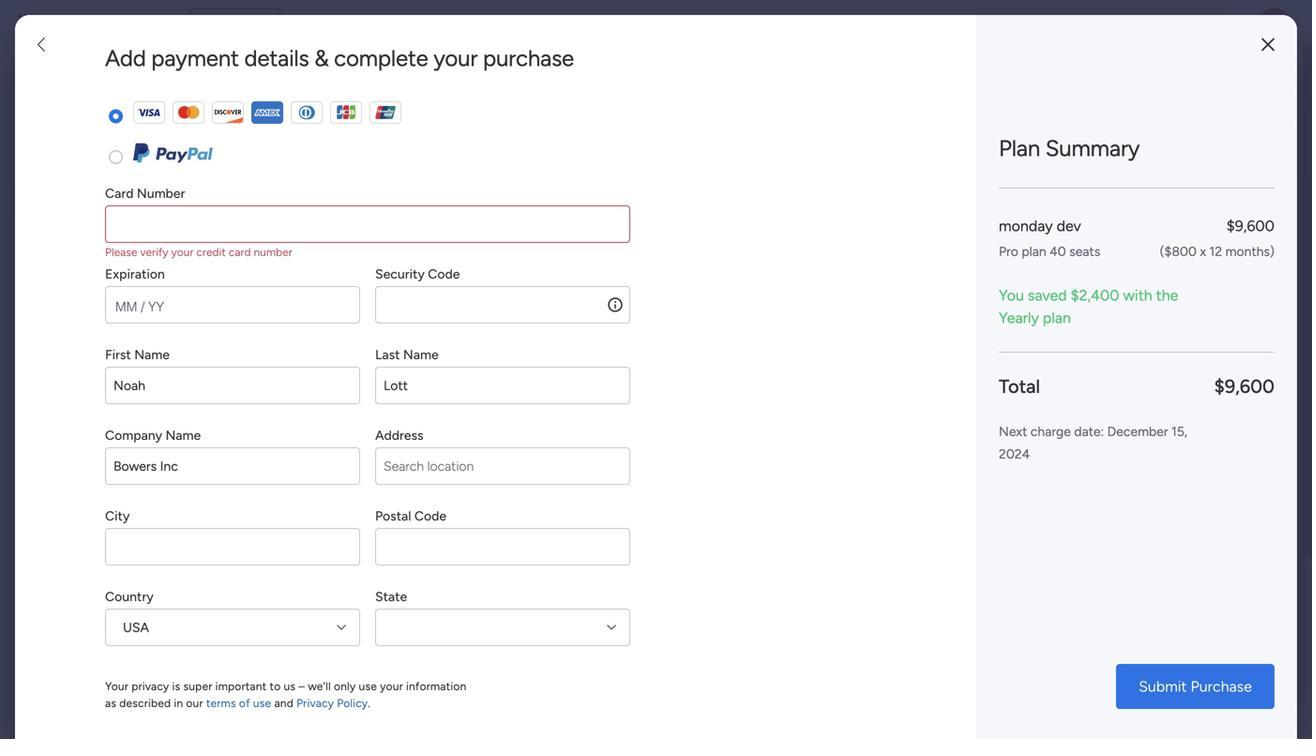 Task type: describe. For each thing, give the bounding box(es) containing it.
app
[[1163, 294, 1189, 311]]

name for company name
[[166, 427, 201, 443]]

2024
[[999, 446, 1030, 462]]

choose a plan button
[[594, 213, 719, 251]]

Company Name field
[[105, 447, 360, 485]]

mobile
[[1117, 294, 1159, 311]]

code for postal code
[[415, 508, 447, 524]]

enable desktop notifications link
[[1031, 220, 1284, 241]]

city
[[105, 508, 130, 524]]

submit
[[1139, 678, 1187, 696]]

install our mobile app link
[[1031, 292, 1284, 313]]

search everything image
[[1153, 13, 1172, 32]]

complete
[[334, 45, 428, 72]]

see plans button
[[190, 8, 280, 37]]

number
[[254, 245, 292, 259]]

0 horizontal spatial started
[[113, 425, 157, 440]]

code for security code
[[428, 266, 460, 282]]

inspired
[[1084, 676, 1138, 694]]

sprints
[[65, 297, 106, 313]]

complete profile link
[[1050, 268, 1284, 289]]

with the yearly plan
[[999, 287, 1179, 327]]

lottie animation element for my scrum team
[[0, 550, 239, 739]]

summary
[[1046, 135, 1140, 162]]

plans
[[241, 15, 272, 30]]

terms of use link
[[206, 697, 271, 710]]

close image
[[1262, 37, 1275, 53]]

members
[[1126, 246, 1184, 263]]

terms
[[206, 697, 236, 710]]

you saved $2,400
[[999, 287, 1120, 304]]

charge
[[1031, 424, 1071, 440]]

we'll
[[308, 680, 331, 693]]

$9,600 for $9,600 ($800 x 12 months)
[[1227, 217, 1275, 235]]

open update feed (inbox) image
[[290, 706, 312, 729]]

monday dev pro plan 40 seats
[[999, 217, 1101, 259]]

install our mobile app
[[1050, 294, 1189, 311]]

setup
[[1050, 174, 1088, 191]]

dev up payment
[[152, 12, 179, 33]]

First Name field
[[105, 367, 360, 404]]

important
[[215, 680, 267, 693]]

terms of use and privacy policy .
[[206, 697, 371, 710]]

bugs
[[65, 361, 94, 377]]

your inside "your privacy is super important to us – we'll only use your information as described in our"
[[105, 680, 129, 693]]

1 vertical spatial team
[[445, 374, 476, 390]]

templates image image
[[1020, 405, 1267, 535]]

setup account link
[[1031, 172, 1284, 194]]

first name
[[105, 347, 170, 363]]

noah!
[[358, 52, 394, 68]]

($800
[[1160, 243, 1197, 259]]

your inside good morning, noah! quickly access your recent boards, inbox and workspaces
[[372, 71, 402, 89]]

City field
[[105, 528, 360, 566]]

seats
[[1070, 243, 1101, 259]]

your left purchase
[[434, 45, 478, 72]]

company name
[[105, 427, 201, 443]]

and inside good morning, noah! quickly access your recent boards, inbox and workspaces
[[548, 71, 573, 89]]

get
[[1057, 676, 1080, 694]]

access
[[322, 71, 368, 89]]

40
[[1050, 243, 1066, 259]]

quick search results list box
[[290, 175, 958, 654]]

feed
[[377, 707, 412, 728]]

our
[[1090, 294, 1114, 311]]

invite
[[1050, 246, 1085, 263]]

please verify your credit card number
[[105, 245, 292, 259]]

card
[[229, 245, 251, 259]]

december
[[1108, 424, 1169, 440]]

update feed (inbox)
[[316, 707, 472, 728]]

12
[[1210, 243, 1223, 259]]

my down the search in workspace field
[[34, 233, 52, 249]]

workspaces
[[267, 91, 348, 109]]

1 monday dev > my team > my scrum team from the top
[[337, 374, 582, 390]]

> down security code 'element'
[[480, 374, 488, 390]]

verify
[[140, 245, 168, 259]]

privacy
[[297, 697, 334, 710]]

1 vertical spatial &
[[1044, 676, 1054, 694]]

account
[[1091, 174, 1145, 191]]

state
[[375, 589, 407, 605]]

getting started element
[[1003, 711, 1284, 739]]

back image
[[38, 37, 45, 53]]

see plans
[[215, 15, 272, 30]]

monday inside monday dev pro plan 40 seats
[[999, 217, 1053, 235]]

0 horizontal spatial &
[[314, 45, 329, 72]]

2 monday dev > my team > my scrum team from the top
[[337, 604, 582, 620]]

to
[[270, 680, 281, 693]]

your privacy is super important to us – we'll only use your information as described in our
[[105, 680, 467, 710]]

privacy
[[132, 680, 169, 693]]

update
[[316, 707, 373, 728]]

roadmap
[[65, 329, 121, 345]]

.
[[368, 697, 371, 710]]

setup account
[[1050, 174, 1145, 191]]

desktop
[[1096, 222, 1148, 239]]

help
[[1169, 691, 1203, 711]]

1 vertical spatial scrum
[[512, 374, 548, 390]]

details
[[244, 45, 309, 72]]

of
[[239, 697, 250, 710]]

$2,400
[[1071, 287, 1120, 304]]

> down postal code field
[[480, 604, 488, 620]]

monday up only
[[337, 604, 384, 620]]

add
[[105, 45, 146, 72]]

getting inside 'quick search results' list box
[[341, 574, 394, 591]]

0 vertical spatial profile
[[1149, 144, 1198, 164]]

help button
[[1153, 686, 1219, 717]]

please
[[105, 245, 137, 259]]

Address field
[[375, 447, 630, 485]]

postal
[[375, 508, 411, 524]]

months)
[[1226, 243, 1275, 259]]

choose a plan
[[609, 223, 704, 241]]



Task type: locate. For each thing, give the bounding box(es) containing it.
help image
[[1194, 13, 1213, 32]]

0 vertical spatial getting
[[65, 425, 110, 440]]

0 vertical spatial circle o image
[[1031, 224, 1043, 238]]

&
[[314, 45, 329, 72], [1044, 676, 1054, 694]]

scrum down postal code field
[[512, 604, 548, 620]]

0 horizontal spatial getting
[[65, 425, 110, 440]]

1 horizontal spatial started
[[397, 574, 449, 591]]

complete
[[1031, 144, 1106, 164], [1050, 270, 1112, 287]]

1 vertical spatial team
[[552, 374, 582, 390]]

my scrum team
[[34, 233, 124, 249]]

and down us
[[274, 697, 294, 710]]

1 vertical spatial getting started
[[341, 574, 449, 591]]

first
[[105, 347, 131, 363]]

plan for monday dev pro plan 40 seats
[[1022, 243, 1047, 259]]

$9,600 inside $9,600 ($800 x 12 months)
[[1227, 217, 1275, 235]]

monday
[[83, 12, 148, 33], [999, 217, 1053, 235], [337, 374, 384, 390], [337, 604, 384, 620]]

getting down 'retrospectives'
[[65, 425, 110, 440]]

started inside 'quick search results' list box
[[397, 574, 449, 591]]

team inside invite team members link
[[1088, 246, 1122, 263]]

tasks
[[341, 344, 378, 362]]

queue
[[97, 361, 136, 377]]

your
[[1110, 144, 1145, 164], [105, 680, 129, 693]]

plan down you saved $2,400
[[1043, 309, 1071, 327]]

check circle image
[[1031, 176, 1043, 190]]

choose
[[609, 223, 660, 241]]

1 vertical spatial monday dev > my team > my scrum team
[[337, 604, 582, 620]]

1 horizontal spatial use
[[359, 680, 377, 693]]

Search in workspace field
[[39, 188, 157, 209]]

complete your profile
[[1031, 144, 1198, 164]]

1 horizontal spatial &
[[1044, 676, 1054, 694]]

plan inside with the yearly plan
[[1043, 309, 1071, 327]]

plan
[[999, 135, 1040, 162]]

circle o image inside enable desktop notifications link
[[1031, 224, 1043, 238]]

yearly
[[999, 309, 1039, 327]]

use right of
[[253, 697, 271, 710]]

list box containing my scrum team
[[0, 221, 239, 702]]

started down postal code
[[397, 574, 449, 591]]

invite team members link
[[1031, 244, 1284, 265]]

15,
[[1172, 424, 1188, 440]]

team
[[94, 233, 124, 249], [552, 374, 582, 390], [552, 604, 582, 620]]

only
[[334, 680, 356, 693]]

& right good
[[314, 45, 329, 72]]

lottie animation element
[[599, 45, 1126, 116], [0, 550, 239, 739]]

2 vertical spatial team
[[552, 604, 582, 620]]

1 vertical spatial your
[[105, 680, 129, 693]]

& left get
[[1044, 676, 1054, 694]]

lottie animation element for quickly access your recent boards, inbox and workspaces
[[599, 45, 1126, 116]]

1 vertical spatial profile
[[1116, 270, 1156, 287]]

0 vertical spatial started
[[113, 425, 157, 440]]

noah lott image
[[1260, 8, 1290, 38]]

check circle image
[[1031, 248, 1043, 262]]

circle o image up check circle image
[[1031, 224, 1043, 238]]

dev up information in the left of the page
[[387, 604, 409, 620]]

invite team members
[[1050, 246, 1184, 263]]

security
[[375, 266, 425, 282]]

complete up install
[[1050, 270, 1112, 287]]

complete up setup
[[1031, 144, 1106, 164]]

dev down last name
[[387, 374, 409, 390]]

monday dev > my team > my scrum team down last name
[[337, 374, 582, 390]]

plan left "40"
[[1022, 243, 1047, 259]]

team right state
[[445, 604, 476, 620]]

Last Name field
[[375, 367, 630, 404]]

scrum left please at the left
[[55, 233, 91, 249]]

morning,
[[304, 52, 355, 68]]

dev up "40"
[[1057, 217, 1081, 235]]

1 vertical spatial started
[[397, 574, 449, 591]]

circle o image inside install our mobile app "link"
[[1031, 296, 1043, 310]]

plan for with the yearly plan
[[1043, 309, 1071, 327]]

0 horizontal spatial use
[[253, 697, 271, 710]]

plan summary
[[999, 135, 1140, 162]]

invite members image
[[1066, 13, 1084, 32]]

privacy policy link
[[297, 697, 368, 710]]

my down last name
[[424, 374, 442, 390]]

good
[[267, 52, 300, 68]]

2 vertical spatial plan
[[1043, 309, 1071, 327]]

name for last name
[[403, 347, 439, 363]]

getting down postal
[[341, 574, 394, 591]]

dev
[[152, 12, 179, 33], [1057, 217, 1081, 235], [387, 374, 409, 390], [387, 604, 409, 620]]

profile up the setup account link
[[1149, 144, 1198, 164]]

your inside "your privacy is super important to us – we'll only use your information as described in our"
[[380, 680, 403, 693]]

–
[[299, 680, 305, 693]]

is
[[172, 680, 180, 693]]

circle o image
[[1031, 224, 1043, 238], [1031, 296, 1043, 310]]

1 vertical spatial getting
[[341, 574, 394, 591]]

name right company
[[166, 427, 201, 443]]

0 vertical spatial your
[[1110, 144, 1145, 164]]

code
[[428, 266, 460, 282], [415, 508, 447, 524]]

plan
[[676, 223, 704, 241], [1022, 243, 1047, 259], [1043, 309, 1071, 327]]

0 vertical spatial complete
[[1031, 144, 1106, 164]]

purchase
[[483, 45, 574, 72]]

1 vertical spatial $9,600
[[1214, 375, 1275, 398]]

with
[[1123, 287, 1153, 304]]

complete inside complete profile link
[[1050, 270, 1112, 287]]

0 horizontal spatial lottie animation element
[[0, 550, 239, 739]]

0 vertical spatial monday dev > my team > my scrum team
[[337, 374, 582, 390]]

notifications
[[1152, 222, 1234, 239]]

my right state
[[424, 604, 442, 620]]

0 vertical spatial $9,600
[[1227, 217, 1275, 235]]

getting started down 'retrospectives'
[[65, 425, 157, 440]]

circle o image right you
[[1031, 296, 1043, 310]]

scrum down security code 'element'
[[512, 374, 548, 390]]

name right first
[[134, 347, 170, 363]]

the
[[1156, 287, 1179, 304]]

plan inside button
[[676, 223, 704, 241]]

0 horizontal spatial your
[[105, 680, 129, 693]]

pro
[[999, 243, 1019, 259]]

card number
[[105, 185, 185, 201]]

your down noah!
[[372, 71, 402, 89]]

0 vertical spatial use
[[359, 680, 377, 693]]

postal code
[[375, 508, 447, 524]]

1 horizontal spatial your
[[1110, 144, 1145, 164]]

submit purchase button
[[1116, 664, 1275, 709]]

0 vertical spatial team
[[94, 233, 124, 249]]

complete for complete profile
[[1050, 270, 1112, 287]]

0 vertical spatial getting started
[[65, 425, 157, 440]]

0 vertical spatial and
[[548, 71, 573, 89]]

2 vertical spatial team
[[445, 604, 476, 620]]

apps image
[[1107, 13, 1126, 32]]

1 horizontal spatial getting started
[[341, 574, 449, 591]]

0 horizontal spatial and
[[274, 697, 294, 710]]

profile
[[1149, 144, 1198, 164], [1116, 270, 1156, 287]]

your right verify
[[171, 245, 194, 259]]

1 vertical spatial lottie animation element
[[0, 550, 239, 739]]

1 circle o image from the top
[[1031, 224, 1043, 238]]

learn & get inspired
[[1003, 676, 1138, 694]]

information
[[406, 680, 467, 693]]

use up .
[[359, 680, 377, 693]]

you
[[999, 287, 1024, 304]]

security code
[[375, 266, 460, 282]]

payment
[[151, 45, 239, 72]]

lottie animation image
[[0, 550, 239, 739]]

retrospectives
[[65, 393, 153, 409]]

card
[[105, 185, 134, 201]]

use inside "your privacy is super important to us – we'll only use your information as described in our"
[[359, 680, 377, 693]]

team up complete profile
[[1088, 246, 1122, 263]]

your
[[434, 45, 478, 72], [372, 71, 402, 89], [171, 245, 194, 259], [380, 680, 403, 693]]

1 vertical spatial code
[[415, 508, 447, 524]]

team down security code 'element'
[[445, 374, 476, 390]]

1 vertical spatial plan
[[1022, 243, 1047, 259]]

1 vertical spatial complete
[[1050, 270, 1112, 287]]

complete for complete your profile
[[1031, 144, 1106, 164]]

learn
[[1003, 676, 1040, 694]]

profile up mobile at top right
[[1116, 270, 1156, 287]]

security code element
[[375, 286, 630, 324]]

0 vertical spatial scrum
[[55, 233, 91, 249]]

plan inside monday dev pro plan 40 seats
[[1022, 243, 1047, 259]]

0 vertical spatial &
[[314, 45, 329, 72]]

2 circle o image from the top
[[1031, 296, 1043, 310]]

last name
[[375, 347, 439, 363]]

install
[[1050, 294, 1087, 311]]

monday dev
[[83, 12, 179, 33]]

option
[[0, 224, 239, 228]]

Postal Code field
[[375, 528, 630, 566]]

dev inside monday dev pro plan 40 seats
[[1057, 217, 1081, 235]]

plan right a
[[676, 223, 704, 241]]

> down last name
[[412, 374, 420, 390]]

monday dev > my team > my scrum team up information in the left of the page
[[337, 604, 582, 620]]

code right postal
[[415, 508, 447, 524]]

getting started down postal
[[341, 574, 449, 591]]

see
[[215, 15, 238, 30]]

monday down "tasks"
[[337, 374, 384, 390]]

0 vertical spatial team
[[1088, 246, 1122, 263]]

my down security code 'element'
[[491, 374, 509, 390]]

described
[[119, 697, 171, 710]]

enable
[[1050, 222, 1092, 239]]

0 vertical spatial lottie animation element
[[599, 45, 1126, 116]]

a
[[664, 223, 672, 241]]

usa
[[123, 620, 149, 636]]

number
[[137, 185, 185, 201]]

getting started
[[65, 425, 157, 440], [341, 574, 449, 591]]

submit purchase
[[1139, 678, 1252, 696]]

your up as
[[105, 680, 129, 693]]

notifications image
[[983, 13, 1002, 32]]

$9,600 for $9,600
[[1214, 375, 1275, 398]]

as
[[105, 697, 116, 710]]

complete profile
[[1050, 270, 1156, 287]]

> right state
[[412, 604, 420, 620]]

my down postal code field
[[491, 604, 509, 620]]

inbox
[[507, 71, 544, 89]]

1 vertical spatial and
[[274, 697, 294, 710]]

1 horizontal spatial lottie animation element
[[599, 45, 1126, 116]]

us
[[284, 680, 296, 693]]

and right inbox
[[548, 71, 573, 89]]

last
[[375, 347, 400, 363]]

your up update feed (inbox)
[[380, 680, 403, 693]]

monday up add
[[83, 12, 148, 33]]

0 vertical spatial plan
[[676, 223, 704, 241]]

code right security
[[428, 266, 460, 282]]

purchase
[[1191, 678, 1252, 696]]

1 horizontal spatial getting
[[341, 574, 394, 591]]

0 horizontal spatial getting started
[[65, 425, 157, 440]]

inbox image
[[1024, 13, 1043, 32]]

circle o image for enable
[[1031, 224, 1043, 238]]

total
[[999, 375, 1040, 398]]

1 vertical spatial circle o image
[[1031, 296, 1043, 310]]

name for first name
[[134, 347, 170, 363]]

date:
[[1075, 424, 1104, 440]]

your up the account
[[1110, 144, 1145, 164]]

company
[[105, 427, 162, 443]]

name right last
[[403, 347, 439, 363]]

0 vertical spatial code
[[428, 266, 460, 282]]

select product image
[[17, 13, 36, 32]]

country
[[105, 589, 154, 605]]

2 vertical spatial scrum
[[512, 604, 548, 620]]

(inbox)
[[416, 707, 472, 728]]

list box
[[0, 221, 239, 702]]

monday up pro
[[999, 217, 1053, 235]]

1 vertical spatial use
[[253, 697, 271, 710]]

1 horizontal spatial and
[[548, 71, 573, 89]]

our
[[186, 697, 203, 710]]

getting started inside 'quick search results' list box
[[341, 574, 449, 591]]

quickly
[[267, 71, 318, 89]]

started down 'retrospectives'
[[113, 425, 157, 440]]

circle o image for install
[[1031, 296, 1043, 310]]



Task type: vqa. For each thing, say whether or not it's contained in the screenshot.
back to workspace image
no



